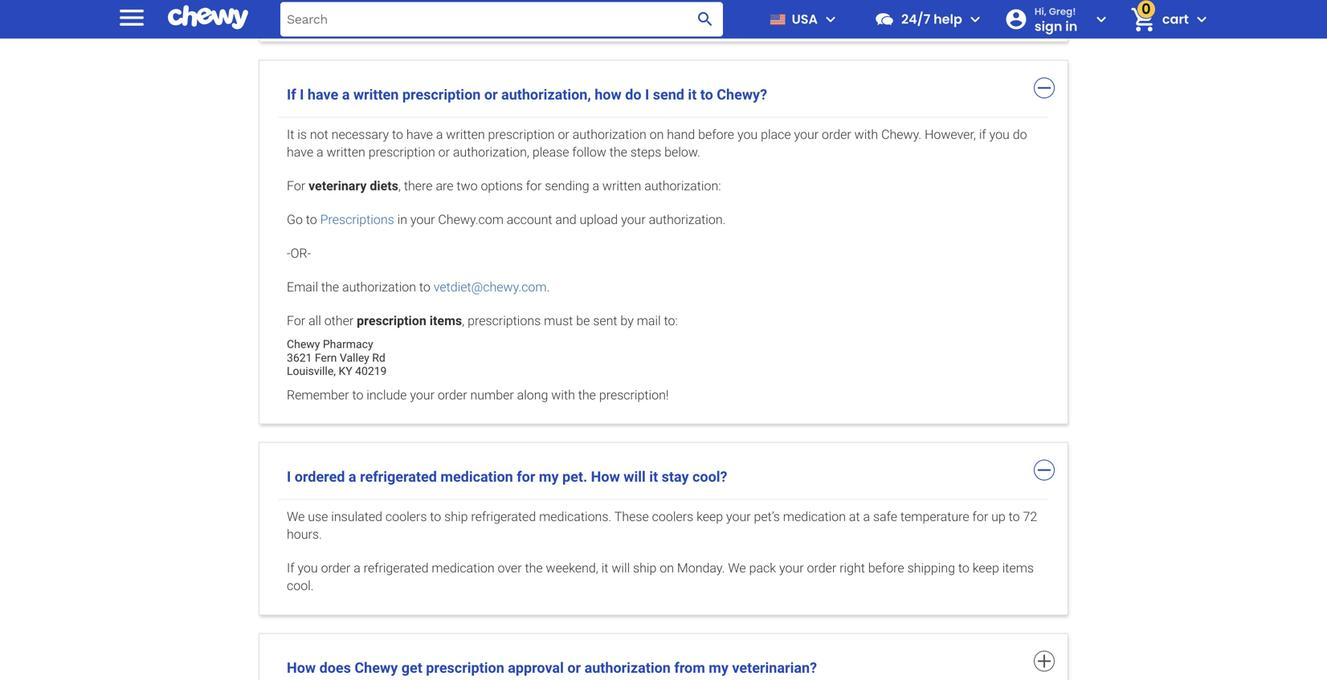 Task type: describe. For each thing, give the bounding box(es) containing it.
account
[[507, 212, 553, 227]]

a down not
[[317, 145, 324, 160]]

1 vertical spatial have
[[407, 127, 433, 142]]

pet.
[[563, 469, 588, 486]]

or right approval
[[568, 660, 581, 677]]

0 vertical spatial if
[[453, 5, 460, 20]]

0 vertical spatial authorization,
[[502, 86, 591, 103]]

1 vertical spatial on
[[660, 561, 674, 576]]

will left contact
[[363, 5, 381, 20]]

must
[[544, 313, 573, 329]]

diets
[[370, 178, 399, 194]]

a right sending
[[593, 178, 600, 194]]

or up are
[[439, 145, 450, 160]]

2 horizontal spatial we
[[728, 561, 746, 576]]

will up these on the left bottom of the page
[[624, 469, 646, 486]]

0 horizontal spatial it
[[602, 561, 609, 576]]

shipping
[[908, 561, 956, 576]]

1 vertical spatial with
[[552, 388, 575, 403]]

0 horizontal spatial how
[[287, 660, 316, 677]]

2 vertical spatial have
[[287, 145, 314, 160]]

chewy home image
[[168, 0, 248, 35]]

authorization, inside it is not necessary to have a written prescription or authorization on hand before you place your order with chewy. however, if you do have a written prescription or authorization, please follow the steps below.
[[453, 145, 530, 160]]

prescription!
[[599, 388, 669, 403]]

-or-
[[287, 246, 311, 261]]

hi, greg! sign in
[[1035, 5, 1078, 35]]

upload
[[580, 212, 618, 227]]

1 coolers from the left
[[386, 510, 427, 525]]

your right in
[[411, 212, 435, 227]]

if inside it is not necessary to have a written prescription or authorization on hand before you place your order with chewy. however, if you do have a written prescription or authorization, please follow the steps below.
[[980, 127, 987, 142]]

obtain
[[1001, 0, 1036, 2]]

coolers keep your pet's medication at a safe temperature for
[[652, 510, 989, 525]]

2 vertical spatial for
[[973, 510, 989, 525]]

or-
[[291, 246, 311, 261]]

2 coolers from the left
[[652, 510, 694, 525]]

to down the ky
[[352, 388, 364, 403]]

on inside it is not necessary to have a written prescription or authorization on hand before you place your order with chewy. however, if you do have a written prescription or authorization, please follow the steps below.
[[650, 127, 664, 142]]

weekend,
[[546, 561, 599, 576]]

chewy inside chewy pharmacy 3621 fern valley rd louisville, ky 40219
[[287, 338, 320, 351]]

our
[[736, 0, 755, 2]]

right before shipping to
[[840, 561, 970, 576]]

how
[[595, 86, 622, 103]]

usa
[[792, 10, 818, 28]]

or down search text field
[[485, 86, 498, 103]]

prescriptions link
[[320, 211, 394, 229]]

pack
[[750, 561, 776, 576]]

the right the email
[[321, 280, 339, 295]]

1 vertical spatial my
[[709, 660, 729, 677]]

get
[[402, 660, 423, 677]]

contact
[[384, 5, 427, 20]]

go to prescriptions in your chewy.com account and upload your authorization.
[[287, 212, 726, 227]]

written up two
[[446, 127, 485, 142]]

if i have a written prescription or authorization, how do i send it to chewy?
[[287, 86, 768, 103]]

how does chewy get prescription approval or authorization from my veterinarian?
[[287, 660, 817, 677]]

out
[[903, 0, 922, 2]]

0 vertical spatial ship
[[445, 510, 468, 525]]

two
[[457, 178, 478, 194]]

there
[[404, 178, 433, 194]]

menu image
[[116, 1, 148, 34]]

however,
[[925, 127, 976, 142]]

before inside i ordered a refrigerated medication for my pet. how will it stay cool? element
[[869, 561, 905, 576]]

to right vet in the top right of the page
[[987, 0, 998, 2]]

for veterinary diets , there are two options for sending a written authorization:
[[287, 178, 721, 194]]

to:
[[664, 313, 678, 329]]

3621
[[287, 351, 312, 365]]

chewy support image
[[874, 9, 895, 30]]

0 vertical spatial refrigerated
[[360, 469, 437, 486]]

help menu image
[[966, 10, 985, 29]]

sent
[[593, 313, 618, 329]]

we will contact you if we need any information from you.
[[341, 5, 659, 20]]

will inside , one of our team members will reach out to your vet to obtain approval.
[[847, 0, 865, 2]]

place
[[761, 127, 791, 142]]

your left the pet's
[[727, 510, 751, 525]]

or up please
[[558, 127, 570, 142]]

to inside it is not necessary to have a written prescription or authorization on hand before you place your order with chewy. however, if you do have a written prescription or authorization, please follow the steps below.
[[392, 127, 403, 142]]

1 vertical spatial ship
[[633, 561, 657, 576]]

right
[[840, 561, 866, 576]]

40219
[[355, 365, 387, 378]]

in
[[398, 212, 407, 227]]

your right upload
[[621, 212, 646, 227]]

you left we
[[430, 5, 450, 20]]

24/7 help link
[[868, 0, 963, 39]]

items inside keep items cool.
[[1003, 561, 1034, 576]]

with inside it is not necessary to have a written prescription or authorization on hand before you place your order with chewy. however, if you do have a written prescription or authorization, please follow the steps below.
[[855, 127, 879, 142]]

we
[[463, 5, 480, 20]]

hand
[[667, 127, 695, 142]]

1 horizontal spatial it
[[650, 469, 658, 486]]

veterinary
[[309, 178, 367, 194]]

if i have a written prescription or authorization, how do i send it to chewy? element
[[279, 117, 1049, 412]]

0 vertical spatial my
[[539, 469, 559, 486]]

will right weekend,
[[612, 561, 630, 576]]

go
[[287, 212, 303, 227]]

1 vertical spatial for
[[517, 469, 536, 486]]

by
[[621, 313, 634, 329]]

your right the include
[[410, 388, 435, 403]]

order inside it is not necessary to have a written prescription or authorization on hand before you place your order with chewy. however, if you do have a written prescription or authorization, please follow the steps below.
[[822, 127, 852, 142]]

one
[[697, 0, 718, 2]]

include
[[367, 388, 407, 403]]

the left prescription!
[[578, 388, 596, 403]]

a down insulated
[[354, 561, 361, 576]]

mail
[[637, 313, 661, 329]]

submit search image
[[696, 10, 715, 29]]

rd
[[372, 351, 386, 365]]

1 vertical spatial refrigerated
[[471, 510, 536, 525]]

pharmacy
[[323, 338, 373, 351]]

2 vertical spatial medication
[[432, 561, 495, 576]]

1 vertical spatial authorization
[[342, 280, 416, 295]]

in
[[1066, 17, 1078, 35]]

it
[[287, 127, 294, 142]]

authorization.
[[649, 212, 726, 227]]

prescriptions
[[320, 212, 394, 227]]

temperature
[[901, 510, 970, 525]]

are
[[436, 178, 454, 194]]

a up are
[[436, 127, 443, 142]]

keep items cool.
[[287, 561, 1034, 594]]

insulated
[[331, 510, 383, 525]]

members
[[790, 0, 844, 2]]

approval
[[508, 660, 564, 677]]

for all other prescription items , prescriptions must be sent by mail to:
[[287, 313, 678, 329]]

menu image
[[821, 10, 841, 29]]

team
[[758, 0, 787, 2]]

, inside , one of our team members will reach out to your vet to obtain approval.
[[692, 0, 694, 2]]

Search text field
[[281, 2, 723, 37]]

to right go
[[306, 212, 317, 227]]

order down hours.
[[321, 561, 351, 576]]

along
[[517, 388, 548, 403]]

prescriptions
[[468, 313, 541, 329]]

up
[[992, 510, 1006, 525]]

Product search field
[[281, 2, 723, 37]]

ky
[[339, 365, 353, 378]]

if for if you order a refrigerated medication over the weekend, it will ship on monday.
[[287, 561, 295, 576]]



Task type: vqa. For each thing, say whether or not it's contained in the screenshot.
2nd ( 2 ) from the bottom
no



Task type: locate. For each thing, give the bounding box(es) containing it.
monday.
[[677, 561, 725, 576]]

the right over
[[525, 561, 543, 576]]

1 horizontal spatial with
[[855, 127, 879, 142]]

do inside it is not necessary to have a written prescription or authorization on hand before you place your order with chewy. however, if you do have a written prescription or authorization, please follow the steps below.
[[1013, 127, 1028, 142]]

my left pet.
[[539, 469, 559, 486]]

it right weekend,
[[602, 561, 609, 576]]

0 vertical spatial ,
[[692, 0, 694, 2]]

it left stay
[[650, 469, 658, 486]]

need
[[483, 5, 510, 20]]

0 vertical spatial items
[[430, 313, 462, 329]]

help
[[934, 10, 963, 28]]

and
[[556, 212, 577, 227]]

0 vertical spatial authorization
[[573, 127, 647, 142]]

louisville,
[[287, 365, 336, 378]]

0 vertical spatial we
[[341, 5, 359, 20]]

for left up
[[973, 510, 989, 525]]

information
[[537, 5, 602, 20]]

we use insulated coolers to ship refrigerated medications. these
[[287, 510, 649, 525]]

you inside i ordered a refrigerated medication for my pet. how will it stay cool? element
[[298, 561, 318, 576]]

0 horizontal spatial do
[[625, 86, 642, 103]]

chewy up 3621
[[287, 338, 320, 351]]

1 vertical spatial before
[[869, 561, 905, 576]]

2 vertical spatial we
[[728, 561, 746, 576]]

0 vertical spatial before
[[699, 127, 735, 142]]

1 horizontal spatial ,
[[462, 313, 465, 329]]

cart link
[[1124, 0, 1190, 39]]

medication up we use insulated coolers to ship refrigerated medications. these
[[441, 469, 513, 486]]

items down 72
[[1003, 561, 1034, 576]]

your inside it is not necessary to have a written prescription or authorization on hand before you place your order with chewy. however, if you do have a written prescription or authorization, please follow the steps below.
[[794, 127, 819, 142]]

cart menu image
[[1193, 10, 1212, 29]]

have up there
[[407, 127, 433, 142]]

if left we
[[453, 5, 460, 20]]

we left pack at the right of page
[[728, 561, 746, 576]]

1 horizontal spatial items
[[1003, 561, 1034, 576]]

i ordered a refrigerated medication for my pet. how will it stay cool?
[[287, 469, 728, 486]]

chewy
[[287, 338, 320, 351], [355, 660, 398, 677]]

steps
[[631, 145, 662, 160]]

coolers right insulated
[[386, 510, 427, 525]]

valley
[[340, 351, 370, 365]]

to left chewy?
[[701, 86, 714, 103]]

before
[[699, 127, 735, 142], [869, 561, 905, 576]]

order left number
[[438, 388, 467, 403]]

on left monday.
[[660, 561, 674, 576]]

necessary
[[332, 127, 389, 142]]

1 vertical spatial it
[[650, 469, 658, 486]]

2 horizontal spatial ,
[[692, 0, 694, 2]]

do right how
[[625, 86, 642, 103]]

hi,
[[1035, 5, 1047, 18]]

0 vertical spatial chewy
[[287, 338, 320, 351]]

1 vertical spatial chewy
[[355, 660, 398, 677]]

2 if from the top
[[287, 561, 295, 576]]

it right send
[[688, 86, 697, 103]]

if up cool.
[[287, 561, 295, 576]]

a
[[342, 86, 350, 103], [436, 127, 443, 142], [317, 145, 324, 160], [593, 178, 600, 194], [349, 469, 357, 486], [864, 510, 870, 525], [354, 561, 361, 576]]

to right out
[[925, 0, 936, 2]]

if right however,
[[980, 127, 987, 142]]

order right place
[[822, 127, 852, 142]]

pet's
[[754, 510, 780, 525]]

2 horizontal spatial it
[[688, 86, 697, 103]]

veterinarian?
[[733, 660, 817, 677]]

to right insulated
[[430, 510, 441, 525]]

vetdiet@chewy.com link
[[434, 278, 547, 296]]

0 vertical spatial with
[[855, 127, 879, 142]]

1 horizontal spatial from
[[675, 660, 706, 677]]

1 horizontal spatial we
[[341, 5, 359, 20]]

0 vertical spatial keep
[[697, 510, 723, 525]]

if
[[287, 86, 296, 103], [287, 561, 295, 576]]

0 vertical spatial it
[[688, 86, 697, 103]]

how
[[591, 469, 620, 486], [287, 660, 316, 677]]

vetdiet@chewy.com
[[434, 280, 547, 295]]

order
[[822, 127, 852, 142], [438, 388, 467, 403], [321, 561, 351, 576], [807, 561, 837, 576]]

0 vertical spatial do
[[625, 86, 642, 103]]

1 vertical spatial items
[[1003, 561, 1034, 576]]

1 vertical spatial how
[[287, 660, 316, 677]]

you left place
[[738, 127, 758, 142]]

options
[[481, 178, 523, 194]]

1 horizontal spatial before
[[869, 561, 905, 576]]

for left pet.
[[517, 469, 536, 486]]

items down vetdiet@chewy.com
[[430, 313, 462, 329]]

2 for from the top
[[287, 313, 306, 329]]

, left one
[[692, 0, 694, 2]]

chewy.
[[882, 127, 922, 142]]

1 horizontal spatial my
[[709, 660, 729, 677]]

we
[[341, 5, 359, 20], [287, 510, 305, 525], [728, 561, 746, 576]]

1 horizontal spatial do
[[1013, 127, 1028, 142]]

0 vertical spatial medication
[[441, 469, 513, 486]]

ordered
[[295, 469, 345, 486]]

remember
[[287, 388, 349, 403]]

it
[[688, 86, 697, 103], [650, 469, 658, 486], [602, 561, 609, 576]]

with left chewy.
[[855, 127, 879, 142]]

chewy?
[[717, 86, 768, 103]]

fern
[[315, 351, 337, 365]]

1 vertical spatial if
[[287, 561, 295, 576]]

for for for all other
[[287, 313, 306, 329]]

i ordered a refrigerated medication for my pet. how will it stay cool? element
[[279, 499, 1049, 603]]

0 horizontal spatial if
[[453, 5, 460, 20]]

you right however,
[[990, 127, 1010, 142]]

1 vertical spatial authorization,
[[453, 145, 530, 160]]

1 horizontal spatial how
[[591, 469, 620, 486]]

0 vertical spatial have
[[308, 86, 339, 103]]

do right however,
[[1013, 127, 1028, 142]]

0 horizontal spatial my
[[539, 469, 559, 486]]

0 horizontal spatial items
[[430, 313, 462, 329]]

hours.
[[287, 527, 322, 542]]

a right at
[[864, 510, 870, 525]]

authorization, up options at top
[[453, 145, 530, 160]]

before right right
[[869, 561, 905, 576]]

, left prescriptions
[[462, 313, 465, 329]]

the
[[610, 145, 628, 160], [321, 280, 339, 295], [578, 388, 596, 403], [525, 561, 543, 576]]

authorization inside it is not necessary to have a written prescription or authorization on hand before you place your order with chewy. however, if you do have a written prescription or authorization, please follow the steps below.
[[573, 127, 647, 142]]

to inside up to 72 hours.
[[1009, 510, 1020, 525]]

0 horizontal spatial we
[[287, 510, 305, 525]]

medication for at
[[783, 510, 846, 525]]

2 vertical spatial authorization
[[585, 660, 671, 677]]

up to 72 hours.
[[287, 510, 1038, 542]]

authorization
[[573, 127, 647, 142], [342, 280, 416, 295], [585, 660, 671, 677]]

my left veterinarian?
[[709, 660, 729, 677]]

for for for
[[287, 178, 306, 194]]

0 horizontal spatial with
[[552, 388, 575, 403]]

0 horizontal spatial ,
[[399, 178, 401, 194]]

we right approval.
[[341, 5, 359, 20]]

i left "ordered"
[[287, 469, 291, 486]]

0 horizontal spatial chewy
[[287, 338, 320, 351]]

at
[[849, 510, 860, 525]]

if for if i have a written prescription or authorization, how do i send it to chewy?
[[287, 86, 296, 103]]

your inside , one of our team members will reach out to your vet to obtain approval.
[[939, 0, 964, 2]]

refrigerated down insulated
[[364, 561, 429, 576]]

coolers down stay
[[652, 510, 694, 525]]

keep inside keep items cool.
[[973, 561, 1000, 576]]

written down necessary
[[327, 145, 366, 160]]

to right necessary
[[392, 127, 403, 142]]

authorization, up please
[[502, 86, 591, 103]]

account menu image
[[1092, 10, 1111, 29]]

0 horizontal spatial from
[[605, 5, 632, 20]]

a up necessary
[[342, 86, 350, 103]]

0 vertical spatial for
[[287, 178, 306, 194]]

1 horizontal spatial if
[[980, 127, 987, 142]]

use
[[308, 510, 328, 525]]

2 vertical spatial refrigerated
[[364, 561, 429, 576]]

to right up
[[1009, 510, 1020, 525]]

i left send
[[645, 86, 650, 103]]

1 for from the top
[[287, 178, 306, 194]]

before right the hand
[[699, 127, 735, 142]]

sign
[[1035, 17, 1063, 35]]

chewy left get
[[355, 660, 398, 677]]

a right "ordered"
[[349, 469, 357, 486]]

the inside it is not necessary to have a written prescription or authorization on hand before you place your order with chewy. however, if you do have a written prescription or authorization, please follow the steps below.
[[610, 145, 628, 160]]

1 vertical spatial for
[[287, 313, 306, 329]]

is
[[298, 127, 307, 142]]

for right options at top
[[526, 178, 542, 194]]

these
[[615, 510, 649, 525]]

before inside it is not necessary to have a written prescription or authorization on hand before you place your order with chewy. however, if you do have a written prescription or authorization, please follow the steps below.
[[699, 127, 735, 142]]

vet
[[967, 0, 984, 2]]

your right pack at the right of page
[[780, 561, 804, 576]]

we for use
[[287, 510, 305, 525]]

24/7
[[902, 10, 931, 28]]

we for will
[[341, 5, 359, 20]]

other
[[324, 313, 354, 329]]

medication left at
[[783, 510, 846, 525]]

if inside i ordered a refrigerated medication for my pet. how will it stay cool? element
[[287, 561, 295, 576]]

refrigerated up insulated
[[360, 469, 437, 486]]

on up steps
[[650, 127, 664, 142]]

pack your order
[[750, 561, 837, 576]]

keep down up
[[973, 561, 1000, 576]]

cool.
[[287, 579, 314, 594]]

0 vertical spatial if
[[287, 86, 296, 103]]

for up go
[[287, 178, 306, 194]]

1 vertical spatial medication
[[783, 510, 846, 525]]

order left right
[[807, 561, 837, 576]]

for inside if i have a written prescription or authorization, how do i send it to chewy? element
[[526, 178, 542, 194]]

you up cool.
[[298, 561, 318, 576]]

over
[[498, 561, 522, 576]]

1 horizontal spatial ship
[[633, 561, 657, 576]]

1 vertical spatial keep
[[973, 561, 1000, 576]]

0 vertical spatial for
[[526, 178, 542, 194]]

written up necessary
[[354, 86, 399, 103]]

0 horizontal spatial ship
[[445, 510, 468, 525]]

ship down i ordered a refrigerated medication for my pet. how will it stay cool?
[[445, 510, 468, 525]]

vetdiet@chewy.com .
[[434, 280, 550, 295]]

safe
[[874, 510, 898, 525]]

how left does
[[287, 660, 316, 677]]

if up it
[[287, 86, 296, 103]]

items image
[[1129, 5, 1158, 34]]

written up upload
[[603, 178, 642, 194]]

chewy.com
[[438, 212, 504, 227]]

0 vertical spatial from
[[605, 5, 632, 20]]

0 horizontal spatial coolers
[[386, 510, 427, 525]]

ship
[[445, 510, 468, 525], [633, 561, 657, 576]]

greg!
[[1049, 5, 1077, 18]]

1 horizontal spatial chewy
[[355, 660, 398, 677]]

1 vertical spatial we
[[287, 510, 305, 525]]

have up not
[[308, 86, 339, 103]]

refrigerated down i ordered a refrigerated medication for my pet. how will it stay cool?
[[471, 510, 536, 525]]

send
[[653, 86, 685, 103]]

we up hours.
[[287, 510, 305, 525]]

1 if from the top
[[287, 86, 296, 103]]

items
[[430, 313, 462, 329], [1003, 561, 1034, 576]]

the inside i ordered a refrigerated medication for my pet. how will it stay cool? element
[[525, 561, 543, 576]]

, left there
[[399, 178, 401, 194]]

or
[[485, 86, 498, 103], [558, 127, 570, 142], [439, 145, 450, 160], [568, 660, 581, 677]]

email
[[287, 280, 318, 295]]

you.
[[635, 5, 659, 20]]

authorization,
[[502, 86, 591, 103], [453, 145, 530, 160]]

.
[[547, 280, 550, 295]]

0 vertical spatial on
[[650, 127, 664, 142]]

1 vertical spatial do
[[1013, 127, 1028, 142]]

i up is
[[300, 86, 304, 103]]

72
[[1024, 510, 1038, 525]]

0 vertical spatial how
[[591, 469, 620, 486]]

0 horizontal spatial i
[[287, 469, 291, 486]]

items inside if i have a written prescription or authorization, how do i send it to chewy? element
[[430, 313, 462, 329]]

ship down up to 72 hours.
[[633, 561, 657, 576]]

1 vertical spatial if
[[980, 127, 987, 142]]

1 vertical spatial from
[[675, 660, 706, 677]]

number
[[471, 388, 514, 403]]

reach
[[869, 0, 900, 2]]

remember to include your order number along with the prescription!
[[287, 388, 669, 403]]

email the authorization to
[[287, 280, 431, 295]]

2 vertical spatial it
[[602, 561, 609, 576]]

medication left over
[[432, 561, 495, 576]]

0 horizontal spatial keep
[[697, 510, 723, 525]]

keep down cool?
[[697, 510, 723, 525]]

stay
[[662, 469, 689, 486]]

2 horizontal spatial i
[[645, 86, 650, 103]]

follow
[[573, 145, 607, 160]]

any
[[514, 5, 534, 20]]

24/7 help
[[902, 10, 963, 28]]

1 vertical spatial ,
[[399, 178, 401, 194]]

chewy pharmacy 3621 fern valley rd louisville, ky 40219
[[287, 338, 387, 378]]

your up help in the top right of the page
[[939, 0, 964, 2]]

will left reach
[[847, 0, 865, 2]]

1 horizontal spatial keep
[[973, 561, 1000, 576]]

to left vetdiet@chewy.com link
[[419, 280, 431, 295]]

1 horizontal spatial coolers
[[652, 510, 694, 525]]

have down is
[[287, 145, 314, 160]]

0 horizontal spatial before
[[699, 127, 735, 142]]

medication for for
[[441, 469, 513, 486]]

1 horizontal spatial i
[[300, 86, 304, 103]]

for left all
[[287, 313, 306, 329]]

your right place
[[794, 127, 819, 142]]

with
[[855, 127, 879, 142], [552, 388, 575, 403]]

cool?
[[693, 469, 728, 486]]

to right shipping
[[959, 561, 970, 576]]

the left steps
[[610, 145, 628, 160]]

how right pet.
[[591, 469, 620, 486]]

below.
[[665, 145, 701, 160]]

with right along
[[552, 388, 575, 403]]

2 vertical spatial ,
[[462, 313, 465, 329]]



